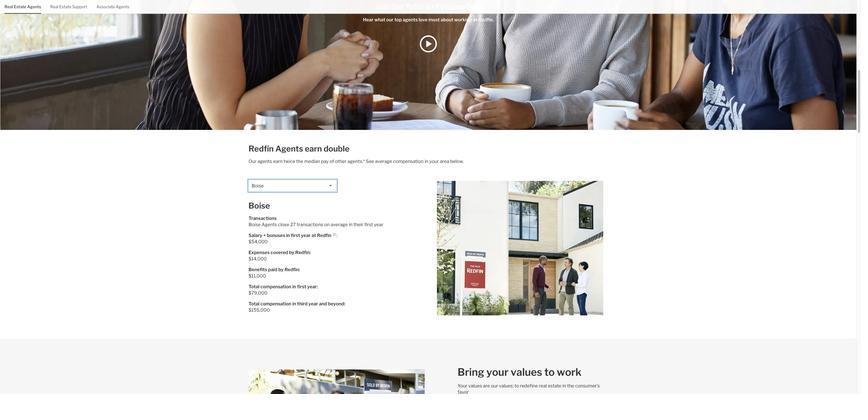 Task type: locate. For each thing, give the bounding box(es) containing it.
of
[[432, 1, 440, 11], [330, 159, 334, 164]]

2 real from the left
[[50, 4, 58, 9]]

real for real estate support
[[50, 4, 58, 9]]

0 horizontal spatial the
[[296, 159, 303, 164]]

to right values:
[[515, 384, 519, 389]]

1 vertical spatial the
[[296, 159, 303, 164]]

average right see
[[375, 159, 392, 164]]

redfin: down : $54,000
[[295, 250, 311, 256]]

year left and
[[308, 302, 318, 307]]

their
[[354, 222, 363, 228]]

0 vertical spatial values
[[511, 366, 542, 379]]

1 real from the left
[[5, 4, 13, 9]]

2 horizontal spatial the
[[567, 384, 574, 389]]

agents
[[403, 17, 418, 23], [257, 159, 272, 164]]

estate
[[457, 1, 482, 11], [548, 384, 562, 389]]

redfin: inside expenses covered by redfin: $14,000
[[295, 250, 311, 256]]

0 vertical spatial earn
[[305, 144, 322, 154]]

in
[[425, 159, 428, 164], [349, 222, 353, 228], [286, 233, 290, 238], [292, 284, 296, 290], [292, 302, 296, 307], [562, 384, 566, 389]]

1 horizontal spatial agents
[[403, 17, 418, 23]]

associate agents
[[96, 4, 129, 9]]

2 vertical spatial first
[[297, 284, 306, 290]]

benefits paid by redfin: $11,000
[[249, 267, 300, 279]]

first down 27
[[291, 233, 300, 238]]

earn left twice
[[273, 159, 283, 164]]

0 horizontal spatial our
[[386, 17, 394, 23]]

compensation inside total compensation in first year: $79,000
[[260, 284, 291, 290]]

our
[[249, 159, 257, 164]]

your up values:
[[487, 366, 509, 379]]

by
[[289, 250, 294, 256], [278, 267, 284, 273]]

year inside the total compensation in third year and beyond: $155,000
[[308, 302, 318, 307]]

1 horizontal spatial estate
[[548, 384, 562, 389]]

boise up transactions
[[249, 201, 270, 211]]

0 horizontal spatial at
[[312, 233, 316, 238]]

first left year:
[[297, 284, 306, 290]]

associate agents link
[[96, 0, 129, 13]]

0 vertical spatial real
[[441, 1, 456, 11]]

at left redfin.
[[473, 17, 477, 23]]

the inside your values are our values: to redefine real estate in the consumer's favor
[[567, 384, 574, 389]]

total
[[249, 284, 259, 290], [249, 302, 259, 307]]

0 vertical spatial redfin:
[[295, 250, 311, 256]]

0 vertical spatial the
[[392, 1, 405, 11]]

the down work
[[567, 384, 574, 389]]

1 vertical spatial first
[[291, 233, 300, 238]]

by for covered
[[289, 250, 294, 256]]

working
[[454, 17, 472, 23]]

first
[[364, 222, 373, 228], [291, 233, 300, 238], [297, 284, 306, 290]]

year
[[374, 222, 383, 228], [301, 233, 311, 238], [308, 302, 318, 307]]

in left year:
[[292, 284, 296, 290]]

to
[[544, 366, 555, 379], [515, 384, 519, 389]]

1 vertical spatial your
[[487, 366, 509, 379]]

0 vertical spatial year
[[374, 222, 383, 228]]

1 horizontal spatial redfin
[[317, 233, 331, 238]]

real right redefine
[[539, 384, 547, 389]]

2 vertical spatial boise
[[249, 222, 261, 228]]

2 vertical spatial compensation
[[260, 302, 291, 307]]

0 horizontal spatial to
[[515, 384, 519, 389]]

1 horizontal spatial real
[[539, 384, 547, 389]]

boise inside transactions boise agents close 27 transactions on average in their first year
[[249, 222, 261, 228]]

estate for support
[[59, 4, 71, 9]]

:
[[337, 233, 338, 238]]

values
[[511, 366, 542, 379], [468, 384, 482, 389]]

at down 'transactions'
[[312, 233, 316, 238]]

0 vertical spatial first
[[364, 222, 373, 228]]

agents right "our" in the top left of the page
[[257, 159, 272, 164]]

redfin:
[[295, 250, 311, 256], [285, 267, 300, 273]]

compensation
[[393, 159, 424, 164], [260, 284, 291, 290], [260, 302, 291, 307]]

2 total from the top
[[249, 302, 259, 307]]

in down work
[[562, 384, 566, 389]]

third
[[297, 302, 308, 307]]

1 horizontal spatial the
[[392, 1, 405, 11]]

average inside transactions boise agents close 27 transactions on average in their first year
[[331, 222, 348, 228]]

0 vertical spatial average
[[375, 159, 392, 164]]

1 vertical spatial boise
[[249, 201, 270, 211]]

0 horizontal spatial of
[[330, 159, 334, 164]]

1 vertical spatial earn
[[273, 159, 283, 164]]

2 vertical spatial year
[[308, 302, 318, 307]]

redfin
[[249, 144, 274, 154], [317, 233, 331, 238]]

earn for double
[[305, 144, 322, 154]]

1 horizontal spatial our
[[491, 384, 498, 389]]

in inside your values are our values: to redefine real estate in the consumer's favor
[[562, 384, 566, 389]]

0 vertical spatial your
[[429, 159, 439, 164]]

i'm a broken image (wow, deep) image
[[437, 181, 603, 316]]

our right are
[[491, 384, 498, 389]]

1 horizontal spatial by
[[289, 250, 294, 256]]

our left top
[[386, 17, 394, 23]]

real inside your values are our values: to redefine real estate in the consumer's favor
[[539, 384, 547, 389]]

compensation for total compensation in third year and beyond: $155,000
[[260, 302, 291, 307]]

by inside expenses covered by redfin: $14,000
[[289, 250, 294, 256]]

total up $79,000
[[249, 284, 259, 290]]

by right the covered
[[289, 250, 294, 256]]

redfin: for benefits paid by redfin: $11,000
[[285, 267, 300, 273]]

1 vertical spatial to
[[515, 384, 519, 389]]

real estate agents link
[[5, 0, 41, 13]]

earn up median
[[305, 144, 322, 154]]

by for paid
[[278, 267, 284, 273]]

total inside the total compensation in third year and beyond: $155,000
[[249, 302, 259, 307]]

redfin left disclaimer 'icon'
[[317, 233, 331, 238]]

your
[[429, 159, 439, 164], [487, 366, 509, 379]]

support
[[72, 4, 87, 9]]

redfin: for expenses covered by redfin: $14,000
[[295, 250, 311, 256]]

1 horizontal spatial your
[[487, 366, 509, 379]]

total up $155,000 at bottom left
[[249, 302, 259, 307]]

boise down "our" in the top left of the page
[[252, 183, 264, 189]]

transactions
[[249, 216, 277, 221]]

bring your values to work
[[458, 366, 582, 379]]

1 vertical spatial redfin:
[[285, 267, 300, 273]]

1 vertical spatial real
[[539, 384, 547, 389]]

the up top
[[392, 1, 405, 11]]

values up redefine
[[511, 366, 542, 379]]

redfin: down expenses covered by redfin: $14,000
[[285, 267, 300, 273]]

1 vertical spatial by
[[278, 267, 284, 273]]

estate down work
[[548, 384, 562, 389]]

average
[[375, 159, 392, 164], [331, 222, 348, 228]]

1 vertical spatial total
[[249, 302, 259, 307]]

boise
[[252, 183, 264, 189], [249, 201, 270, 211], [249, 222, 261, 228]]

0 vertical spatial at
[[473, 17, 477, 23]]

earn for twice
[[273, 159, 283, 164]]

median
[[304, 159, 320, 164]]

0 horizontal spatial real
[[441, 1, 456, 11]]

to left work
[[544, 366, 555, 379]]

1 total from the top
[[249, 284, 259, 290]]

are
[[483, 384, 490, 389]]

0 horizontal spatial earn
[[273, 159, 283, 164]]

0 horizontal spatial agents
[[257, 159, 272, 164]]

see
[[366, 159, 374, 164]]

0 horizontal spatial values
[[468, 384, 482, 389]]

the right twice
[[296, 159, 303, 164]]

total for total compensation in first year: $79,000
[[249, 284, 259, 290]]

0 vertical spatial compensation
[[393, 159, 424, 164]]

top
[[395, 17, 402, 23]]

2 vertical spatial the
[[567, 384, 574, 389]]

0 vertical spatial estate
[[457, 1, 482, 11]]

average up disclaimer 'icon'
[[331, 222, 348, 228]]

transactions
[[297, 222, 323, 228]]

1 vertical spatial compensation
[[260, 284, 291, 290]]

values left are
[[468, 384, 482, 389]]

0 vertical spatial to
[[544, 366, 555, 379]]

1 horizontal spatial values
[[511, 366, 542, 379]]

estate for agents
[[14, 4, 26, 9]]

total inside total compensation in first year: $79,000
[[249, 284, 259, 290]]

compensation for total compensation in first year: $79,000
[[260, 284, 291, 290]]

0 horizontal spatial estate
[[457, 1, 482, 11]]

0 vertical spatial by
[[289, 250, 294, 256]]

redfin up "our" in the top left of the page
[[249, 144, 274, 154]]

redefine
[[520, 384, 538, 389]]

your left area
[[429, 159, 439, 164]]

0 horizontal spatial real
[[5, 4, 13, 9]]

associate
[[96, 4, 115, 9]]

1 vertical spatial values
[[468, 384, 482, 389]]

by inside benefits paid by redfin: $11,000
[[278, 267, 284, 273]]

1 horizontal spatial estate
[[59, 4, 71, 9]]

your
[[458, 384, 467, 389]]

real up about
[[441, 1, 456, 11]]

1 vertical spatial at
[[312, 233, 316, 238]]

$54,000
[[249, 239, 268, 245]]

1 vertical spatial year
[[301, 233, 311, 238]]

earn
[[305, 144, 322, 154], [273, 159, 283, 164]]

bring
[[458, 366, 484, 379]]

future
[[406, 1, 430, 11]]

1 vertical spatial redfin
[[317, 233, 331, 238]]

the
[[392, 1, 405, 11], [296, 159, 303, 164], [567, 384, 574, 389]]

0 horizontal spatial estate
[[14, 4, 26, 9]]

year down 'transactions'
[[301, 233, 311, 238]]

real for real estate agents
[[5, 4, 13, 9]]

0 horizontal spatial by
[[278, 267, 284, 273]]

at
[[473, 17, 477, 23], [312, 233, 316, 238]]

double
[[324, 144, 350, 154]]

of up most on the top of the page
[[432, 1, 440, 11]]

1 horizontal spatial real
[[50, 4, 58, 9]]

1 vertical spatial our
[[491, 384, 498, 389]]

boise down transactions
[[249, 222, 261, 228]]

most
[[429, 17, 440, 23]]

expenses covered by redfin: $14,000
[[249, 250, 311, 262]]

1 vertical spatial estate
[[548, 384, 562, 389]]

redfin: inside benefits paid by redfin: $11,000
[[285, 267, 300, 273]]

total compensation in first year: $79,000
[[249, 284, 318, 296]]

in left third
[[292, 302, 296, 307]]

our
[[386, 17, 394, 23], [491, 384, 498, 389]]

1 vertical spatial of
[[330, 159, 334, 164]]

disclaimer image
[[333, 233, 336, 236]]

total for total compensation in third year and beyond: $155,000
[[249, 302, 259, 307]]

2 estate from the left
[[59, 4, 71, 9]]

estate up working
[[457, 1, 482, 11]]

of right pay
[[330, 159, 334, 164]]

pay
[[321, 159, 329, 164]]

consumer's
[[575, 384, 600, 389]]

1 horizontal spatial of
[[432, 1, 440, 11]]

agents
[[27, 4, 41, 9], [116, 4, 129, 9], [275, 144, 303, 154], [262, 222, 277, 228]]

estate
[[14, 4, 26, 9], [59, 4, 71, 9]]

1 horizontal spatial earn
[[305, 144, 322, 154]]

what
[[375, 17, 385, 23]]

first right 'their'
[[364, 222, 373, 228]]

1 vertical spatial average
[[331, 222, 348, 228]]

1 horizontal spatial to
[[544, 366, 555, 379]]

first inside total compensation in first year: $79,000
[[297, 284, 306, 290]]

1 horizontal spatial at
[[473, 17, 477, 23]]

1 horizontal spatial average
[[375, 159, 392, 164]]

real
[[441, 1, 456, 11], [539, 384, 547, 389]]

1 estate from the left
[[14, 4, 26, 9]]

agents right top
[[403, 17, 418, 23]]

0 vertical spatial total
[[249, 284, 259, 290]]

real
[[5, 4, 13, 9], [50, 4, 58, 9]]

0 horizontal spatial average
[[331, 222, 348, 228]]

1 vertical spatial agents
[[257, 159, 272, 164]]

compensation inside the total compensation in third year and beyond: $155,000
[[260, 302, 291, 307]]

year right 'their'
[[374, 222, 383, 228]]

: $54,000
[[249, 233, 338, 245]]

in left 'their'
[[349, 222, 353, 228]]

0 vertical spatial redfin
[[249, 144, 274, 154]]

other
[[335, 159, 347, 164]]

by right paid
[[278, 267, 284, 273]]



Task type: vqa. For each thing, say whether or not it's contained in the screenshot.


Task type: describe. For each thing, give the bounding box(es) containing it.
real estate support
[[50, 4, 87, 9]]

favor
[[458, 390, 469, 395]]

salary
[[249, 233, 262, 238]]

year:
[[307, 284, 318, 290]]

expenses
[[249, 250, 270, 256]]

bonuses
[[267, 233, 285, 238]]

in inside the total compensation in third year and beyond: $155,000
[[292, 302, 296, 307]]

year inside transactions boise agents close 27 transactions on average in their first year
[[374, 222, 383, 228]]

below.
[[450, 159, 464, 164]]

beyond:
[[328, 302, 345, 307]]

close
[[278, 222, 289, 228]]

hear what our top agents love most about working at redfin.
[[363, 17, 494, 23]]

covered
[[271, 250, 288, 256]]

transactions boise agents close 27 transactions on average in their first year
[[249, 216, 383, 228]]

27
[[290, 222, 296, 228]]

your values are our values: to redefine real estate in the consumer's favor
[[458, 384, 600, 395]]

real estate agents
[[5, 4, 41, 9]]

0 horizontal spatial redfin
[[249, 144, 274, 154]]

values inside your values are our values: to redefine real estate in the consumer's favor
[[468, 384, 482, 389]]

estate inside your values are our values: to redefine real estate in the consumer's favor
[[548, 384, 562, 389]]

total compensation in third year and beyond: $155,000
[[249, 302, 345, 313]]

0 vertical spatial of
[[432, 1, 440, 11]]

our inside your values are our values: to redefine real estate in the consumer's favor
[[491, 384, 498, 389]]

agents inside transactions boise agents close 27 transactions on average in their first year
[[262, 222, 277, 228]]

0 vertical spatial agents
[[403, 17, 418, 23]]

redfin agents earn double
[[249, 144, 350, 154]]

in down close
[[286, 233, 290, 238]]

salary + bonuses in first year at redfin
[[249, 233, 331, 238]]

hear
[[363, 17, 374, 23]]

and
[[319, 302, 327, 307]]

love
[[419, 17, 428, 23]]

first inside transactions boise agents close 27 transactions on average in their first year
[[364, 222, 373, 228]]

work
[[557, 366, 582, 379]]

$11,000
[[249, 274, 266, 279]]

0 vertical spatial boise
[[252, 183, 264, 189]]

paid
[[268, 267, 277, 273]]

to inside your values are our values: to redefine real estate in the consumer's favor
[[515, 384, 519, 389]]

$14,000
[[249, 256, 267, 262]]

redfin.
[[478, 17, 494, 23]]

agents inside associate agents link
[[116, 4, 129, 9]]

0 horizontal spatial your
[[429, 159, 439, 164]]

0 vertical spatial our
[[386, 17, 394, 23]]

agents.*
[[348, 159, 365, 164]]

join the future of real estate
[[375, 1, 482, 11]]

$155,000
[[249, 308, 270, 313]]

in inside transactions boise agents close 27 transactions on average in their first year
[[349, 222, 353, 228]]

in inside total compensation in first year: $79,000
[[292, 284, 296, 290]]

on
[[324, 222, 330, 228]]

join
[[375, 1, 390, 11]]

in left area
[[425, 159, 428, 164]]

real estate support link
[[50, 0, 87, 13]]

about
[[441, 17, 453, 23]]

redfin agent working with clients image
[[249, 370, 425, 395]]

values:
[[499, 384, 514, 389]]

$79,000
[[249, 291, 268, 296]]

area
[[440, 159, 449, 164]]

+
[[263, 233, 266, 238]]

our agents earn twice the median pay of other agents.* see average compensation in your area below.
[[249, 159, 464, 164]]

benefits
[[249, 267, 267, 273]]

twice
[[284, 159, 295, 164]]

agents inside real estate agents link
[[27, 4, 41, 9]]



